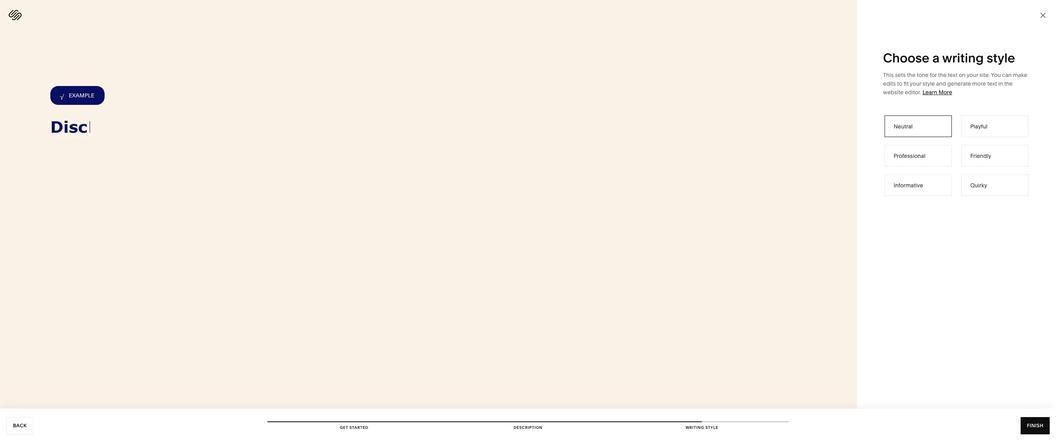 Task type: locate. For each thing, give the bounding box(es) containing it.
0 vertical spatial style
[[987, 50, 1016, 66]]

0 vertical spatial your
[[967, 72, 979, 79]]

style right writing
[[706, 426, 719, 430]]

get started
[[340, 426, 369, 430]]

the up and
[[939, 72, 947, 79]]

playful
[[971, 123, 988, 130]]

1 horizontal spatial text
[[988, 80, 998, 87]]

the
[[908, 72, 916, 79], [939, 72, 947, 79], [1005, 80, 1013, 87]]

learn
[[923, 89, 938, 96]]

started
[[350, 426, 369, 430]]

on
[[960, 72, 966, 79]]

1 vertical spatial style
[[923, 80, 935, 87]]

this sets the tone for the text on your site. you can make edits to fit your style and generate more text in the website editor.
[[884, 72, 1028, 96]]

learn more
[[923, 89, 953, 96]]

text
[[949, 72, 958, 79], [988, 80, 998, 87]]

text left on
[[949, 72, 958, 79]]

your right on
[[967, 72, 979, 79]]

0 horizontal spatial your
[[911, 80, 922, 87]]

and
[[937, 80, 947, 87]]

quirky
[[971, 182, 988, 189]]

get
[[340, 426, 348, 430]]

1 horizontal spatial your
[[967, 72, 979, 79]]

site.
[[980, 72, 991, 79]]

0 horizontal spatial style
[[706, 426, 719, 430]]

neutral
[[894, 123, 913, 130]]

0 horizontal spatial text
[[949, 72, 958, 79]]

1 horizontal spatial style
[[923, 80, 935, 87]]

description
[[514, 426, 543, 430]]

example
[[69, 92, 94, 99]]

the right in
[[1005, 80, 1013, 87]]

discove
[[50, 117, 119, 136]]

back
[[13, 423, 27, 429]]

for
[[931, 72, 938, 79]]

style
[[987, 50, 1016, 66], [923, 80, 935, 87], [706, 426, 719, 430]]

professional
[[894, 152, 926, 160]]

2 vertical spatial style
[[706, 426, 719, 430]]

finish button
[[1021, 418, 1051, 435]]

text left in
[[988, 80, 998, 87]]

style up you
[[987, 50, 1016, 66]]

2 horizontal spatial the
[[1005, 80, 1013, 87]]

0 vertical spatial text
[[949, 72, 958, 79]]

choose a writing style
[[884, 50, 1016, 66]]

2 horizontal spatial style
[[987, 50, 1016, 66]]

1 vertical spatial text
[[988, 80, 998, 87]]

your up editor. at the right top
[[911, 80, 922, 87]]

style up learn
[[923, 80, 935, 87]]

your
[[967, 72, 979, 79], [911, 80, 922, 87]]

writing style
[[686, 426, 719, 430]]

informative button
[[885, 175, 953, 196]]

finish
[[1028, 423, 1044, 429]]

editor.
[[906, 89, 922, 96]]

writing
[[686, 426, 705, 430]]

the up fit
[[908, 72, 916, 79]]

professional button
[[885, 145, 953, 167]]

back button
[[6, 418, 33, 435]]

quirky button
[[962, 175, 1029, 196]]



Task type: vqa. For each thing, say whether or not it's contained in the screenshot.
the 'Pages'
no



Task type: describe. For each thing, give the bounding box(es) containing it.
0 horizontal spatial the
[[908, 72, 916, 79]]

neutral button
[[885, 116, 953, 137]]

this
[[884, 72, 894, 79]]

more
[[939, 89, 953, 96]]

informative
[[894, 182, 924, 189]]

1 vertical spatial your
[[911, 80, 922, 87]]

can
[[1003, 72, 1012, 79]]

1 horizontal spatial the
[[939, 72, 947, 79]]

choose
[[884, 50, 930, 66]]

to
[[898, 80, 903, 87]]

generate
[[948, 80, 972, 87]]

style inside this sets the tone for the text on your site. you can make edits to fit your style and generate more text in the website editor.
[[923, 80, 935, 87]]

writing
[[943, 50, 984, 66]]

in
[[999, 80, 1004, 87]]

tone
[[917, 72, 929, 79]]

you
[[992, 72, 1002, 79]]

playful button
[[962, 116, 1029, 137]]

sets
[[896, 72, 906, 79]]

friendly
[[971, 152, 992, 160]]

website
[[884, 89, 904, 96]]

a
[[933, 50, 940, 66]]

make
[[1014, 72, 1028, 79]]

more
[[973, 80, 987, 87]]

fit
[[904, 80, 909, 87]]

friendly button
[[962, 145, 1029, 167]]

edits
[[884, 80, 897, 87]]

learn more link
[[923, 89, 953, 96]]



